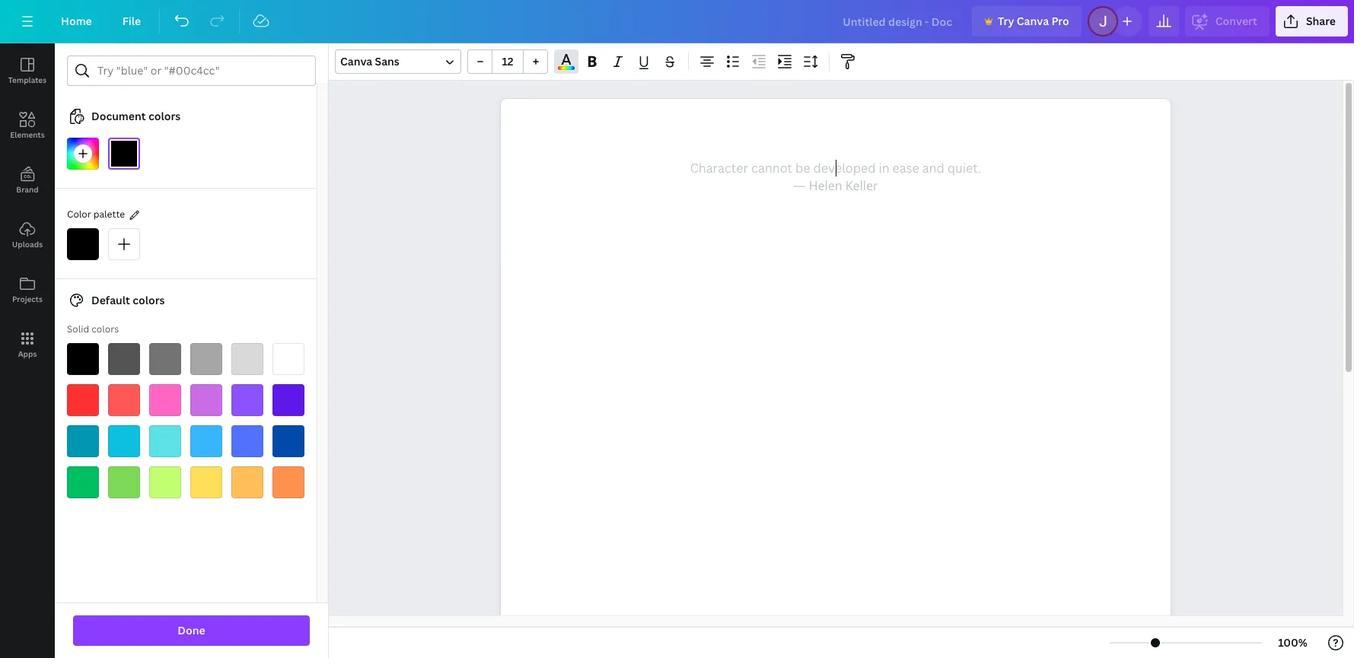 Task type: locate. For each thing, give the bounding box(es) containing it.
elements button
[[0, 98, 55, 153]]

document colors
[[91, 109, 181, 123]]

Try "blue" or "#00c4cc" search field
[[97, 56, 306, 85]]

projects button
[[0, 263, 55, 317]]

coral red #ff5757 image
[[108, 384, 140, 416]]

0 vertical spatial colors
[[148, 109, 181, 123]]

Design title text field
[[831, 6, 966, 37]]

uploads
[[12, 239, 43, 250]]

add a new color image
[[67, 138, 99, 170], [67, 138, 99, 170], [108, 228, 140, 260]]

1 vertical spatial colors
[[133, 293, 165, 308]]

dark gray #545454 image
[[108, 343, 140, 375], [108, 343, 140, 375]]

violet #5e17eb image
[[273, 384, 304, 416]]

green #00bf63 image
[[67, 467, 99, 499], [67, 467, 99, 499]]

canva inside popup button
[[340, 54, 372, 69]]

colors right solid on the left of page
[[91, 323, 119, 336]]

canva
[[1017, 14, 1049, 28], [340, 54, 372, 69]]

bright red #ff3131 image
[[67, 384, 99, 416], [67, 384, 99, 416]]

black #000000 image
[[67, 343, 99, 375], [67, 343, 99, 375]]

solid
[[67, 323, 89, 336]]

color
[[67, 208, 91, 221]]

brand button
[[0, 153, 55, 208]]

colors right document
[[148, 109, 181, 123]]

share
[[1306, 14, 1336, 28]]

canva inside button
[[1017, 14, 1049, 28]]

None text field
[[501, 99, 1171, 658]]

0 vertical spatial canva
[[1017, 14, 1049, 28]]

1 horizontal spatial canva
[[1017, 14, 1049, 28]]

lime #c1ff72 image
[[149, 467, 181, 499]]

main menu bar
[[0, 0, 1354, 43]]

magenta #cb6ce6 image
[[190, 384, 222, 416], [190, 384, 222, 416]]

100% button
[[1268, 631, 1318, 655]]

2 vertical spatial colors
[[91, 323, 119, 336]]

orange #ff914d image
[[273, 467, 304, 499]]

sans
[[375, 54, 399, 69]]

cobalt blue #004aad image
[[273, 425, 304, 457], [273, 425, 304, 457]]

grass green #7ed957 image
[[108, 467, 140, 499]]

0 horizontal spatial canva
[[340, 54, 372, 69]]

canva right try
[[1017, 14, 1049, 28]]

1 vertical spatial canva
[[340, 54, 372, 69]]

solid colors
[[67, 323, 119, 336]]

pink #ff66c4 image
[[149, 384, 181, 416], [149, 384, 181, 416]]

white #ffffff image
[[273, 343, 304, 375], [273, 343, 304, 375]]

templates
[[8, 75, 47, 85]]

group
[[467, 49, 548, 74]]

color palette button
[[67, 207, 125, 223]]

colors
[[148, 109, 181, 123], [133, 293, 165, 308], [91, 323, 119, 336]]

colors for default colors
[[133, 293, 165, 308]]

turquoise blue #5ce1e6 image
[[149, 425, 181, 457]]

royal blue #5271ff image
[[231, 425, 263, 457], [231, 425, 263, 457]]

colors right the default
[[133, 293, 165, 308]]

color range image
[[558, 66, 575, 70], [558, 66, 575, 70]]

coral red #ff5757 image
[[108, 384, 140, 416]]

pro
[[1051, 14, 1069, 28]]

convert button
[[1185, 6, 1270, 37]]

home link
[[49, 6, 104, 37]]

light blue #38b6ff image
[[190, 425, 222, 457], [190, 425, 222, 457]]

peach #ffbd59 image
[[231, 467, 263, 499]]

canva left sans
[[340, 54, 372, 69]]

lime #c1ff72 image
[[149, 467, 181, 499]]

#000000 image
[[108, 138, 140, 170], [108, 138, 140, 170], [67, 228, 99, 260], [67, 228, 99, 260]]



Task type: describe. For each thing, give the bounding box(es) containing it.
file button
[[110, 6, 153, 37]]

orange #ff914d image
[[273, 467, 304, 499]]

violet #5e17eb image
[[273, 384, 304, 416]]

templates button
[[0, 43, 55, 98]]

brand
[[16, 184, 39, 195]]

gray #737373 image
[[149, 343, 181, 375]]

file
[[122, 14, 141, 28]]

yellow #ffde59 image
[[190, 467, 222, 499]]

done
[[178, 623, 205, 638]]

turquoise blue #5ce1e6 image
[[149, 425, 181, 457]]

document
[[91, 109, 146, 123]]

try canva pro button
[[972, 6, 1081, 37]]

colors for document colors
[[148, 109, 181, 123]]

grass green #7ed957 image
[[108, 467, 140, 499]]

canva sans
[[340, 54, 399, 69]]

dark turquoise #0097b2 image
[[67, 425, 99, 457]]

aqua blue #0cc0df image
[[108, 425, 140, 457]]

– – number field
[[497, 54, 518, 69]]

elements
[[10, 129, 45, 140]]

light gray #d9d9d9 image
[[231, 343, 263, 375]]

purple #8c52ff image
[[231, 384, 263, 416]]

try
[[998, 14, 1014, 28]]

side panel tab list
[[0, 43, 55, 372]]

gray #a6a6a6 image
[[190, 343, 222, 375]]

canva sans button
[[335, 49, 461, 74]]

done button
[[73, 616, 310, 646]]

palette
[[93, 208, 125, 221]]

aqua blue #0cc0df image
[[108, 425, 140, 457]]

purple #8c52ff image
[[231, 384, 263, 416]]

default
[[91, 293, 130, 308]]

try canva pro
[[998, 14, 1069, 28]]

light gray #d9d9d9 image
[[231, 343, 263, 375]]

peach #ffbd59 image
[[231, 467, 263, 499]]

projects
[[12, 294, 43, 304]]

dark turquoise #0097b2 image
[[67, 425, 99, 457]]

share button
[[1276, 6, 1348, 37]]

uploads button
[[0, 208, 55, 263]]

convert
[[1215, 14, 1257, 28]]

default colors
[[91, 293, 165, 308]]

100%
[[1278, 636, 1308, 650]]

gray #a6a6a6 image
[[190, 343, 222, 375]]

home
[[61, 14, 92, 28]]

yellow #ffde59 image
[[190, 467, 222, 499]]

apps button
[[0, 317, 55, 372]]

apps
[[18, 349, 37, 359]]

color palette
[[67, 208, 125, 221]]

gray #737373 image
[[149, 343, 181, 375]]

colors for solid colors
[[91, 323, 119, 336]]



Task type: vqa. For each thing, say whether or not it's contained in the screenshot.
"Canva"
yes



